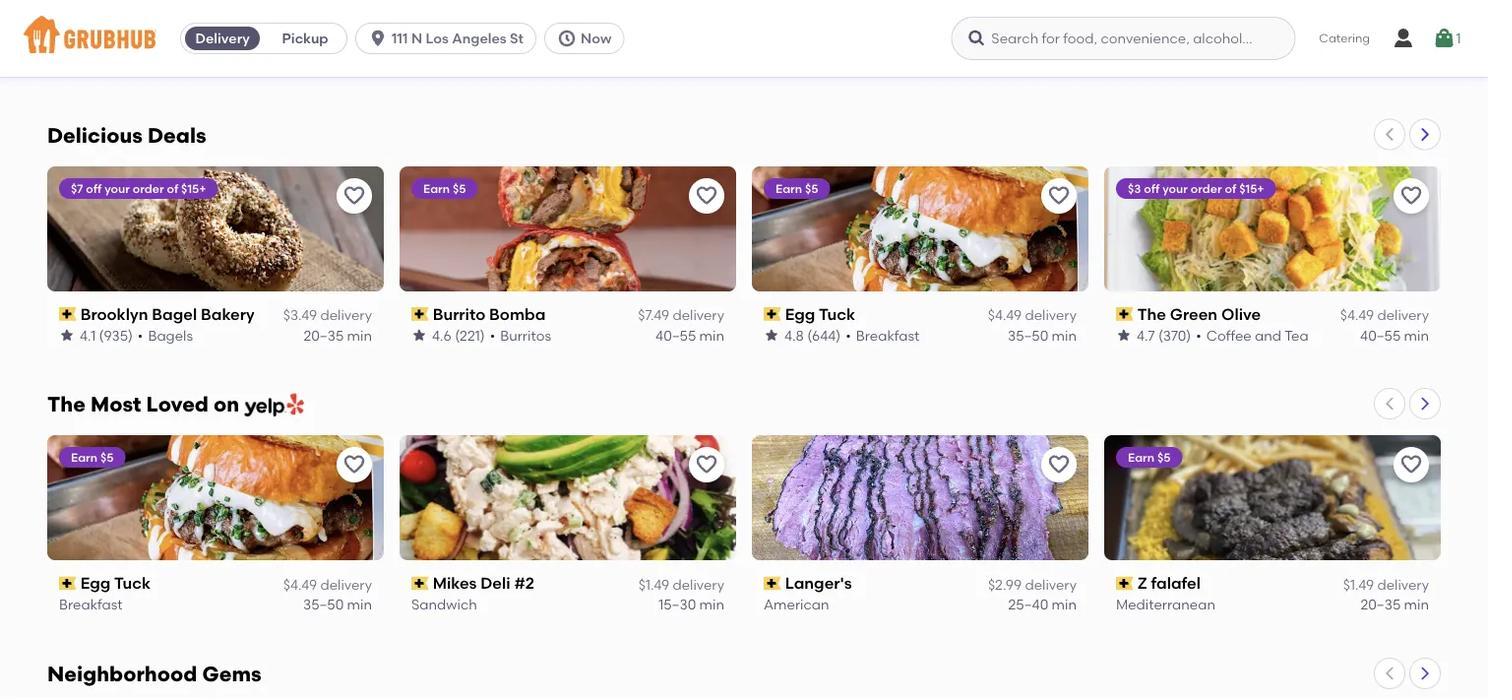 Task type: vqa. For each thing, say whether or not it's contained in the screenshot.
the leftmost 20–30
no



Task type: locate. For each thing, give the bounding box(es) containing it.
1 horizontal spatial $1.49 delivery
[[991, 37, 1077, 53]]

35–50 min for bottom egg tuck logo
[[303, 596, 372, 613]]

1 horizontal spatial egg
[[785, 304, 816, 323]]

svg image inside now 'button'
[[557, 29, 577, 48]]

1 horizontal spatial $15+
[[1240, 181, 1265, 195]]

star icon image left 4.7
[[1116, 327, 1132, 343]]

z falafel
[[1138, 574, 1201, 593]]

1 your from the left
[[105, 181, 130, 195]]

0 vertical spatial caret right icon image
[[1418, 126, 1434, 142]]

0 horizontal spatial 40–55 min
[[656, 326, 725, 343]]

$1.49 delivery for mikes deli #2
[[639, 576, 725, 593]]

1 40–55 min from the left
[[656, 326, 725, 343]]

1 horizontal spatial tuck
[[819, 304, 856, 323]]

0 vertical spatial 35–50
[[1008, 326, 1049, 343]]

the green olive logo image
[[1105, 166, 1441, 291]]

• right (935)
[[138, 326, 143, 343]]

burritos
[[500, 326, 551, 343]]

delivery
[[320, 37, 372, 53], [1025, 37, 1077, 53], [1378, 37, 1430, 53], [320, 306, 372, 323], [673, 306, 725, 323], [1025, 306, 1077, 323], [1378, 306, 1430, 323], [320, 576, 372, 593], [673, 576, 725, 593], [1025, 576, 1077, 593], [1378, 576, 1430, 593]]

• for 3.7 (169)
[[489, 57, 495, 73]]

0 horizontal spatial $15+
[[181, 181, 206, 195]]

3.7
[[432, 57, 451, 73]]

0 vertical spatial the
[[1138, 304, 1167, 323]]

2 40–55 from the left
[[1361, 326, 1401, 343]]

of right "$3"
[[1225, 181, 1237, 195]]

0 vertical spatial • bagels
[[846, 57, 901, 73]]

•
[[131, 57, 137, 73], [489, 57, 495, 73], [846, 57, 851, 73], [1203, 57, 1209, 73], [138, 326, 143, 343], [490, 326, 495, 343], [846, 326, 851, 343], [1196, 326, 1202, 343]]

$7.49 delivery
[[638, 306, 725, 323]]

$4.49 delivery for breakfast
[[988, 306, 1077, 323]]

mikes
[[433, 574, 477, 593]]

1 vertical spatial 35–50 min
[[303, 596, 372, 613]]

caret left icon image
[[1382, 126, 1398, 142], [1382, 396, 1398, 412], [1382, 666, 1398, 681]]

111
[[392, 30, 408, 47]]

0 horizontal spatial save this restaurant image
[[343, 453, 366, 477]]

40–55 min for burrito bomba
[[656, 326, 725, 343]]

• right (644)
[[846, 326, 851, 343]]

earn
[[423, 181, 450, 195], [776, 181, 802, 195], [71, 450, 98, 464], [1128, 450, 1155, 464]]

off right '$7'
[[86, 181, 102, 195]]

2 horizontal spatial $4.49 delivery
[[1341, 306, 1430, 323]]

star icon image left 4.6 (382)
[[764, 57, 780, 73]]

3 caret left icon image from the top
[[1382, 666, 1398, 681]]

3 caret right icon image from the top
[[1418, 666, 1434, 681]]

0 vertical spatial tuck
[[819, 304, 856, 323]]

1 horizontal spatial your
[[1163, 181, 1188, 195]]

0 horizontal spatial • bagels
[[138, 326, 193, 343]]

0 horizontal spatial • american
[[489, 57, 565, 73]]

1 horizontal spatial $1.99 delivery
[[1344, 37, 1430, 53]]

2 off from the left
[[1144, 181, 1160, 195]]

0 horizontal spatial svg image
[[368, 29, 388, 48]]

4.8 left (77)
[[80, 57, 99, 73]]

bagels down $1.49 delivery link
[[856, 57, 901, 73]]

star icon image for the green olive
[[1116, 327, 1132, 343]]

tuck up neighborhood
[[114, 574, 151, 593]]

1 vertical spatial caret right icon image
[[1418, 396, 1434, 412]]

egg
[[785, 304, 816, 323], [80, 574, 111, 593]]

svg image
[[1392, 27, 1416, 50], [368, 29, 388, 48], [967, 29, 987, 48]]

35–50
[[1008, 326, 1049, 343], [303, 596, 344, 613]]

egg tuck logo image
[[752, 166, 1089, 291], [47, 435, 384, 560]]

1 order from the left
[[133, 181, 164, 195]]

1 $1.99 delivery from the left
[[286, 37, 372, 53]]

0 horizontal spatial egg
[[80, 574, 111, 593]]

35–50 for the topmost egg tuck logo
[[1008, 326, 1049, 343]]

40–55 min
[[656, 326, 725, 343], [1361, 326, 1430, 343]]

2 caret right icon image from the top
[[1418, 396, 1434, 412]]

off
[[86, 181, 102, 195], [1144, 181, 1160, 195]]

the up 4.7
[[1138, 304, 1167, 323]]

star icon image left "4.8 (644)"
[[764, 327, 780, 343]]

1 horizontal spatial $1.49
[[991, 37, 1022, 53]]

0 vertical spatial bagels
[[856, 57, 901, 73]]

$3
[[1128, 181, 1142, 195]]

bomba
[[489, 304, 546, 323]]

• right (169)
[[489, 57, 495, 73]]

1 horizontal spatial bagels
[[856, 57, 901, 73]]

20–35 min
[[304, 57, 372, 73], [656, 57, 725, 73], [1009, 57, 1077, 73], [1361, 57, 1430, 73], [304, 326, 372, 343], [1361, 596, 1430, 613]]

egg tuck up neighborhood
[[80, 574, 151, 593]]

$1.99
[[286, 37, 317, 53], [1344, 37, 1375, 53]]

$15+
[[181, 181, 206, 195], [1240, 181, 1265, 195]]

4.8
[[80, 57, 99, 73], [785, 326, 804, 343]]

1 horizontal spatial off
[[1144, 181, 1160, 195]]

of for bagel
[[167, 181, 178, 195]]

main navigation navigation
[[0, 0, 1489, 77]]

4.6 down burrito
[[432, 326, 452, 343]]

delivery for the topmost egg tuck logo
[[1025, 306, 1077, 323]]

40–55 right tea
[[1361, 326, 1401, 343]]

• down burrito bomba
[[490, 326, 495, 343]]

burrito bomba
[[433, 304, 546, 323]]

1 horizontal spatial egg tuck
[[785, 304, 856, 323]]

0 vertical spatial breakfast
[[856, 326, 920, 343]]

2 • american from the left
[[1203, 57, 1279, 73]]

your for brooklyn
[[105, 181, 130, 195]]

1 subscription pass image from the left
[[59, 37, 76, 51]]

1 vertical spatial egg tuck
[[80, 574, 151, 593]]

order right "$3"
[[1191, 181, 1222, 195]]

40–55 min right tea
[[1361, 326, 1430, 343]]

40–55
[[656, 326, 696, 343], [1361, 326, 1401, 343]]

star icon image
[[412, 57, 427, 73], [764, 57, 780, 73], [1116, 57, 1132, 73], [59, 327, 75, 343], [412, 327, 427, 343], [764, 327, 780, 343], [1116, 327, 1132, 343]]

0 horizontal spatial breakfast
[[59, 596, 123, 613]]

mediterranean
[[1116, 596, 1216, 613]]

1 horizontal spatial of
[[1225, 181, 1237, 195]]

• bagels right "(382)"
[[846, 57, 901, 73]]

of for green
[[1225, 181, 1237, 195]]

subscription pass image
[[59, 37, 76, 51], [412, 37, 429, 51]]

subscription pass image right the 111 on the top left of the page
[[412, 37, 429, 51]]

save this restaurant image for the green olive
[[1400, 183, 1424, 207]]

0 horizontal spatial order
[[133, 181, 164, 195]]

svg image
[[1433, 27, 1457, 50], [557, 29, 577, 48]]

$1.99 delivery for ihop
[[1344, 37, 1430, 53]]

0 horizontal spatial 4.8
[[80, 57, 99, 73]]

star icon image for egg tuck
[[764, 327, 780, 343]]

2 $1.99 delivery from the left
[[1344, 37, 1430, 53]]

1 $15+ from the left
[[181, 181, 206, 195]]

delicious deals
[[47, 122, 206, 148]]

1 horizontal spatial 40–55
[[1361, 326, 1401, 343]]

subscription pass image inside mcdonald's link
[[412, 37, 429, 51]]

1 vertical spatial breakfast
[[59, 596, 123, 613]]

2 of from the left
[[1225, 181, 1237, 195]]

• coffee and tea
[[1196, 326, 1309, 343]]

0 horizontal spatial svg image
[[557, 29, 577, 48]]

0 horizontal spatial 4.6
[[432, 326, 452, 343]]

caret left icon image for neighborhood gems
[[1382, 666, 1398, 681]]

the left "most"
[[47, 392, 86, 417]]

(370)
[[1159, 326, 1192, 343]]

subscription pass image for mcdonald's
[[412, 37, 429, 51]]

2 horizontal spatial svg image
[[1392, 27, 1416, 50]]

4.8 left (644)
[[785, 326, 804, 343]]

$1.99 left 1 button
[[1344, 37, 1375, 53]]

0 horizontal spatial $1.99 delivery
[[286, 37, 372, 53]]

caret right icon image for the most loved on
[[1418, 396, 1434, 412]]

0 horizontal spatial 35–50 min
[[303, 596, 372, 613]]

1 horizontal spatial 40–55 min
[[1361, 326, 1430, 343]]

40–55 min down '$7.49 delivery'
[[656, 326, 725, 343]]

breakfast
[[856, 326, 920, 343], [59, 596, 123, 613]]

2 caret left icon image from the top
[[1382, 396, 1398, 412]]

egg tuck for the topmost egg tuck logo
[[785, 304, 856, 323]]

subscription pass image for mikes deli #2 logo
[[412, 576, 429, 590]]

egg tuck up (644)
[[785, 304, 856, 323]]

0 horizontal spatial $1.49
[[639, 576, 670, 593]]

20–35 min for ihop
[[1361, 57, 1430, 73]]

0 horizontal spatial egg tuck logo image
[[47, 435, 384, 560]]

2 40–55 min from the left
[[1361, 326, 1430, 343]]

2 horizontal spatial $1.49 delivery
[[1344, 576, 1430, 593]]

breakfast right (644)
[[856, 326, 920, 343]]

1 horizontal spatial • american
[[1203, 57, 1279, 73]]

1 horizontal spatial egg tuck logo image
[[752, 166, 1089, 291]]

1 horizontal spatial the
[[1138, 304, 1167, 323]]

40–55 down '$7.49 delivery'
[[656, 326, 696, 343]]

1 horizontal spatial order
[[1191, 181, 1222, 195]]

• for 4.6 (221)
[[490, 326, 495, 343]]

0 vertical spatial 4.8
[[80, 57, 99, 73]]

1 of from the left
[[167, 181, 178, 195]]

off for the
[[1144, 181, 1160, 195]]

4.8 (644)
[[785, 326, 841, 343]]

your for the
[[1163, 181, 1188, 195]]

order down delicious deals
[[133, 181, 164, 195]]

off for brooklyn
[[86, 181, 102, 195]]

1 horizontal spatial $1.99
[[1344, 37, 1375, 53]]

green
[[1170, 304, 1218, 323]]

20–35 for brooklyn bagel bakery
[[304, 326, 344, 343]]

$1.49 delivery
[[991, 37, 1077, 53], [639, 576, 725, 593], [1344, 576, 1430, 593]]

star icon image left 4.1
[[59, 327, 75, 343]]

$3 off your order of $15+
[[1128, 181, 1265, 195]]

tuck
[[819, 304, 856, 323], [114, 574, 151, 593]]

chick-
[[80, 34, 132, 54]]

0 vertical spatial caret left icon image
[[1382, 126, 1398, 142]]

sandwich
[[412, 596, 477, 613]]

0 horizontal spatial your
[[105, 181, 130, 195]]

deli
[[481, 574, 511, 593]]

0 horizontal spatial $1.49 delivery
[[639, 576, 725, 593]]

save this restaurant image
[[343, 453, 366, 477], [695, 453, 719, 477]]

4.6 left "(382)"
[[785, 57, 804, 73]]

0 horizontal spatial off
[[86, 181, 102, 195]]

1 horizontal spatial 35–50
[[1008, 326, 1049, 343]]

1 vertical spatial 35–50
[[303, 596, 344, 613]]

most
[[91, 392, 141, 417]]

2 vertical spatial caret left icon image
[[1382, 666, 1398, 681]]

1
[[1457, 30, 1462, 47]]

• right (77)
[[131, 57, 137, 73]]

0 horizontal spatial subscription pass image
[[59, 37, 76, 51]]

save this restaurant image
[[343, 183, 366, 207], [695, 183, 719, 207], [1048, 183, 1071, 207], [1400, 183, 1424, 207], [1048, 453, 1071, 477], [1400, 453, 1424, 477]]

1 horizontal spatial $4.49 delivery
[[988, 306, 1077, 323]]

1 horizontal spatial 35–50 min
[[1008, 326, 1077, 343]]

0 horizontal spatial egg tuck
[[80, 574, 151, 593]]

bagels for 4.6 (382)
[[856, 57, 901, 73]]

subscription pass image left chick- at the top left of the page
[[59, 37, 76, 51]]

bakery
[[201, 304, 255, 323]]

1 caret right icon image from the top
[[1418, 126, 1434, 142]]

• for 4.6 (382)
[[846, 57, 851, 73]]

star icon image left 3.9
[[1116, 57, 1132, 73]]

$1.99 delivery left 1 button
[[1344, 37, 1430, 53]]

langer's logo image
[[752, 435, 1089, 560]]

star icon image for burrito bomba
[[412, 327, 427, 343]]

0 vertical spatial 35–50 min
[[1008, 326, 1077, 343]]

egg up neighborhood
[[80, 574, 111, 593]]

mikes deli #2
[[433, 574, 535, 593]]

$1.99 delivery left the 111 on the top left of the page
[[286, 37, 372, 53]]

0 horizontal spatial of
[[167, 181, 178, 195]]

0 vertical spatial egg tuck
[[785, 304, 856, 323]]

american right (1645)
[[1213, 57, 1279, 73]]

1 off from the left
[[86, 181, 102, 195]]

$1.99 for chick-fil-a
[[286, 37, 317, 53]]

order
[[133, 181, 164, 195], [1191, 181, 1222, 195]]

1 horizontal spatial $4.49
[[988, 306, 1022, 323]]

1 vertical spatial 4.8
[[785, 326, 804, 343]]

2 $1.99 from the left
[[1344, 37, 1375, 53]]

bagel
[[152, 304, 197, 323]]

$1.99 right delivery button
[[286, 37, 317, 53]]

$15+ for bakery
[[181, 181, 206, 195]]

0 horizontal spatial 35–50
[[303, 596, 344, 613]]

your
[[105, 181, 130, 195], [1163, 181, 1188, 195]]

american
[[142, 57, 207, 73], [500, 57, 565, 73], [1213, 57, 1279, 73], [764, 596, 830, 613]]

your right "$3"
[[1163, 181, 1188, 195]]

$1.99 delivery
[[286, 37, 372, 53], [1344, 37, 1430, 53]]

20–35
[[304, 57, 344, 73], [656, 57, 696, 73], [1009, 57, 1049, 73], [1361, 57, 1401, 73], [304, 326, 344, 343], [1361, 596, 1401, 613]]

caret right icon image
[[1418, 126, 1434, 142], [1418, 396, 1434, 412], [1418, 666, 1434, 681]]

off right "$3"
[[1144, 181, 1160, 195]]

1 vertical spatial 4.6
[[432, 326, 452, 343]]

25–40
[[1009, 596, 1049, 613]]

1 vertical spatial tuck
[[114, 574, 151, 593]]

• bagels down brooklyn bagel bakery
[[138, 326, 193, 343]]

min
[[347, 57, 372, 73], [700, 57, 725, 73], [1052, 57, 1077, 73], [1405, 57, 1430, 73], [347, 326, 372, 343], [700, 326, 725, 343], [1052, 326, 1077, 343], [1405, 326, 1430, 343], [347, 596, 372, 613], [700, 596, 725, 613], [1052, 596, 1077, 613], [1405, 596, 1430, 613]]

order for green
[[1191, 181, 1222, 195]]

1 vertical spatial bagels
[[148, 326, 193, 343]]

of down deals
[[167, 181, 178, 195]]

star icon image left 3.7 at the top
[[412, 57, 427, 73]]

• bagels
[[846, 57, 901, 73], [138, 326, 193, 343]]

the most loved on
[[47, 392, 244, 417]]

tuck up (644)
[[819, 304, 856, 323]]

1 horizontal spatial 4.8
[[785, 326, 804, 343]]

egg tuck
[[785, 304, 856, 323], [80, 574, 151, 593]]

0 horizontal spatial bagels
[[148, 326, 193, 343]]

• right (1645)
[[1203, 57, 1209, 73]]

1 vertical spatial egg tuck logo image
[[47, 435, 384, 560]]

1 horizontal spatial 4.6
[[785, 57, 804, 73]]

1 horizontal spatial svg image
[[1433, 27, 1457, 50]]

• american right (1645)
[[1203, 57, 1279, 73]]

falafel
[[1151, 574, 1201, 593]]

2 your from the left
[[1163, 181, 1188, 195]]

1 vertical spatial the
[[47, 392, 86, 417]]

subscription pass image
[[1116, 37, 1134, 51], [59, 307, 76, 321], [412, 307, 429, 321], [764, 307, 781, 321], [1116, 307, 1134, 321], [59, 576, 76, 590], [412, 576, 429, 590], [764, 576, 781, 590], [1116, 576, 1134, 590]]

$1.99 for ihop
[[1344, 37, 1375, 53]]

1 40–55 from the left
[[656, 326, 696, 343]]

star icon image left 4.6 (221)
[[412, 327, 427, 343]]

1 horizontal spatial svg image
[[967, 29, 987, 48]]

4.6 (221)
[[432, 326, 485, 343]]

• american down st
[[489, 57, 565, 73]]

svg image inside 1 button
[[1433, 27, 1457, 50]]

1 vertical spatial • bagels
[[138, 326, 193, 343]]

1 horizontal spatial • bagels
[[846, 57, 901, 73]]

0 vertical spatial egg
[[785, 304, 816, 323]]

burrito
[[433, 304, 486, 323]]

4.6 for 4.6 (221)
[[432, 326, 452, 343]]

olive
[[1222, 304, 1261, 323]]

2 horizontal spatial $1.49
[[1344, 576, 1375, 593]]

star icon image for brooklyn bagel bakery
[[59, 327, 75, 343]]

2 order from the left
[[1191, 181, 1222, 195]]

0 horizontal spatial 40–55
[[656, 326, 696, 343]]

• american for $1.99 delivery
[[1203, 57, 1279, 73]]

1 horizontal spatial save this restaurant image
[[695, 453, 719, 477]]

1 caret left icon image from the top
[[1382, 126, 1398, 142]]

20–35 for z falafel
[[1361, 596, 1401, 613]]

2 subscription pass image from the left
[[412, 37, 429, 51]]

egg up "4.8 (644)"
[[785, 304, 816, 323]]

1 horizontal spatial breakfast
[[856, 326, 920, 343]]

bagels down brooklyn bagel bakery
[[148, 326, 193, 343]]

1 horizontal spatial subscription pass image
[[412, 37, 429, 51]]

caret right icon image for delicious deals
[[1418, 126, 1434, 142]]

burrito bomba logo image
[[400, 166, 736, 291]]

40–55 min for the green olive
[[1361, 326, 1430, 343]]

1 $1.99 from the left
[[286, 37, 317, 53]]

0 horizontal spatial tuck
[[114, 574, 151, 593]]

• down the green olive
[[1196, 326, 1202, 343]]

1 vertical spatial egg
[[80, 574, 111, 593]]

1 vertical spatial caret left icon image
[[1382, 396, 1398, 412]]

1 • american from the left
[[489, 57, 565, 73]]

$3.49 delivery
[[283, 306, 372, 323]]

delivery for mikes deli #2 logo
[[673, 576, 725, 593]]

$1.49
[[991, 37, 1022, 53], [639, 576, 670, 593], [1344, 576, 1375, 593]]

0 horizontal spatial $1.99
[[286, 37, 317, 53]]

bagels
[[856, 57, 901, 73], [148, 326, 193, 343]]

2 horizontal spatial $4.49
[[1341, 306, 1375, 323]]

2 vertical spatial caret right icon image
[[1418, 666, 1434, 681]]

• right "(382)"
[[846, 57, 851, 73]]

2 $15+ from the left
[[1240, 181, 1265, 195]]

4.6
[[785, 57, 804, 73], [432, 326, 452, 343]]

40–55 for burrito bomba
[[656, 326, 696, 343]]

0 horizontal spatial the
[[47, 392, 86, 417]]

pickup
[[282, 30, 328, 47]]

0 vertical spatial 4.6
[[785, 57, 804, 73]]

your right '$7'
[[105, 181, 130, 195]]

breakfast up neighborhood
[[59, 596, 123, 613]]



Task type: describe. For each thing, give the bounding box(es) containing it.
$7 off your order of $15+
[[71, 181, 206, 195]]

subscription pass image for burrito bomba logo
[[412, 307, 429, 321]]

3.9
[[1137, 57, 1156, 73]]

4.6 (382)
[[785, 57, 841, 73]]

• burritos
[[490, 326, 551, 343]]

4.6 for 4.6 (382)
[[785, 57, 804, 73]]

caret right icon image for neighborhood gems
[[1418, 666, 1434, 681]]

catering button
[[1306, 16, 1384, 61]]

subscription pass image for the green olive logo
[[1116, 307, 1134, 321]]

and
[[1255, 326, 1282, 343]]

15–30
[[659, 596, 696, 613]]

delivery button
[[181, 23, 264, 54]]

20–35 for ihop
[[1361, 57, 1401, 73]]

4.8 for 4.8 (644)
[[785, 326, 804, 343]]

angeles
[[452, 30, 507, 47]]

neighborhood
[[47, 662, 197, 687]]

$1.49 delivery for z falafel
[[1344, 576, 1430, 593]]

american down langer's
[[764, 596, 830, 613]]

langer's
[[785, 574, 852, 593]]

1 save this restaurant image from the left
[[343, 453, 366, 477]]

z falafel logo image
[[1105, 435, 1441, 560]]

tuck for the topmost egg tuck logo
[[819, 304, 856, 323]]

• bagels for 4.1 (935)
[[138, 326, 193, 343]]

caret left icon image for the most loved on
[[1382, 396, 1398, 412]]

order for bagel
[[133, 181, 164, 195]]

$4.49 for breakfast
[[988, 306, 1022, 323]]

$7.49
[[638, 306, 670, 323]]

save this restaurant image for burrito bomba
[[695, 183, 719, 207]]

• for 3.9 (1645)
[[1203, 57, 1209, 73]]

brooklyn bagel bakery logo image
[[47, 166, 384, 291]]

save this restaurant image for egg tuck
[[1048, 183, 1071, 207]]

(935)
[[99, 326, 133, 343]]

(169)
[[454, 57, 484, 73]]

Search for food, convenience, alcohol... search field
[[951, 17, 1296, 60]]

111 n los angeles st
[[392, 30, 524, 47]]

egg tuck for bottom egg tuck logo
[[80, 574, 151, 593]]

1 button
[[1433, 21, 1462, 56]]

0 horizontal spatial $4.49 delivery
[[283, 576, 372, 593]]

20–35 min for brooklyn bagel bakery
[[304, 326, 372, 343]]

now button
[[544, 23, 632, 54]]

pickup button
[[264, 23, 347, 54]]

$3.49
[[283, 306, 317, 323]]

$1.49 for z falafel
[[1344, 576, 1375, 593]]

mcdonald's
[[433, 34, 525, 54]]

coffee
[[1207, 326, 1252, 343]]

save this restaurant image for brooklyn bagel bakery
[[343, 183, 366, 207]]

$1.49 for mikes deli #2
[[639, 576, 670, 593]]

4.7 (370)
[[1137, 326, 1192, 343]]

delivery for bottom egg tuck logo
[[320, 576, 372, 593]]

brooklyn bagel bakery
[[80, 304, 255, 323]]

delivery for z falafel logo
[[1378, 576, 1430, 593]]

$1.49 delivery link
[[764, 33, 1077, 55]]

20–35 min for chick-fil-a
[[304, 57, 372, 73]]

now
[[581, 30, 612, 47]]

the for the most loved on
[[47, 392, 86, 417]]

$2.99 delivery
[[988, 576, 1077, 593]]

delivery
[[195, 30, 250, 47]]

(221)
[[455, 326, 485, 343]]

$4.49 delivery for coffee and tea
[[1341, 306, 1430, 323]]

mikes deli #2 logo image
[[400, 435, 736, 560]]

(1645)
[[1159, 57, 1198, 73]]

(382)
[[807, 57, 841, 73]]

111 n los angeles st button
[[356, 23, 544, 54]]

american down st
[[500, 57, 565, 73]]

$1.49 inside $1.49 delivery link
[[991, 37, 1022, 53]]

mcdonald's link
[[412, 33, 725, 55]]

neighborhood gems
[[47, 662, 262, 687]]

brooklyn
[[80, 304, 148, 323]]

z
[[1138, 574, 1148, 593]]

tuck for bottom egg tuck logo
[[114, 574, 151, 593]]

0 vertical spatial egg tuck logo image
[[752, 166, 1089, 291]]

(644)
[[808, 326, 841, 343]]

gems
[[202, 662, 262, 687]]

• breakfast
[[846, 326, 920, 343]]

loved
[[146, 392, 209, 417]]

deals
[[148, 122, 206, 148]]

$2.99
[[988, 576, 1022, 593]]

american down "a"
[[142, 57, 207, 73]]

4.8 for 4.8 (77) • american
[[80, 57, 99, 73]]

#2
[[514, 574, 535, 593]]

25–40 min
[[1009, 596, 1077, 613]]

$15+ for olive
[[1240, 181, 1265, 195]]

15–30 min
[[659, 596, 725, 613]]

4.1 (935)
[[80, 326, 133, 343]]

subscription pass image for langer's logo
[[764, 576, 781, 590]]

st
[[510, 30, 524, 47]]

20–35 min for z falafel
[[1361, 596, 1430, 613]]

4.7
[[1137, 326, 1155, 343]]

svg image inside 111 n los angeles st button
[[368, 29, 388, 48]]

3.9 (1645)
[[1137, 57, 1198, 73]]

svg image for now
[[557, 29, 577, 48]]

bagels for 4.1 (935)
[[148, 326, 193, 343]]

35–50 min for the topmost egg tuck logo
[[1008, 326, 1077, 343]]

35–50 for bottom egg tuck logo
[[303, 596, 344, 613]]

subscription pass image for z falafel logo
[[1116, 576, 1134, 590]]

ihop
[[1138, 34, 1178, 54]]

delivery for the green olive logo
[[1378, 306, 1430, 323]]

on
[[214, 392, 239, 417]]

$1.99 delivery for chick-fil-a
[[286, 37, 372, 53]]

subscription pass image for chick-fil-a
[[59, 37, 76, 51]]

• for 4.7 (370)
[[1196, 326, 1202, 343]]

20–35 for chick-fil-a
[[304, 57, 344, 73]]

4.1
[[80, 326, 96, 343]]

save this restaurant image for z falafel
[[1400, 453, 1424, 477]]

• bagels for 4.6 (382)
[[846, 57, 901, 73]]

the green olive
[[1138, 304, 1261, 323]]

$7
[[71, 181, 83, 195]]

2 save this restaurant image from the left
[[695, 453, 719, 477]]

the for the green olive
[[1138, 304, 1167, 323]]

svg image for 1
[[1433, 27, 1457, 50]]

caret left icon image for delicious deals
[[1382, 126, 1398, 142]]

• american for mcdonald's
[[489, 57, 565, 73]]

delivery for burrito bomba logo
[[673, 306, 725, 323]]

catering
[[1320, 31, 1370, 45]]

0 horizontal spatial $4.49
[[283, 576, 317, 593]]

egg for the topmost egg tuck logo
[[785, 304, 816, 323]]

egg for bottom egg tuck logo
[[80, 574, 111, 593]]

$4.49 for coffee and tea
[[1341, 306, 1375, 323]]

4.8 (77) • american
[[80, 57, 207, 73]]

delicious
[[47, 122, 143, 148]]

fil-
[[132, 34, 152, 54]]

3.7 (169)
[[432, 57, 484, 73]]

(77)
[[103, 57, 126, 73]]

tea
[[1285, 326, 1309, 343]]

delivery for brooklyn bagel bakery logo
[[320, 306, 372, 323]]

delivery for langer's logo
[[1025, 576, 1077, 593]]

los
[[426, 30, 449, 47]]

• for 4.1 (935)
[[138, 326, 143, 343]]

chick-fil-a
[[80, 34, 164, 54]]

subscription pass image for brooklyn bagel bakery logo
[[59, 307, 76, 321]]

star icon image for ihop
[[1116, 57, 1132, 73]]

• for 4.8 (644)
[[846, 326, 851, 343]]

n
[[411, 30, 422, 47]]

a
[[152, 34, 164, 54]]

40–55 for the green olive
[[1361, 326, 1401, 343]]



